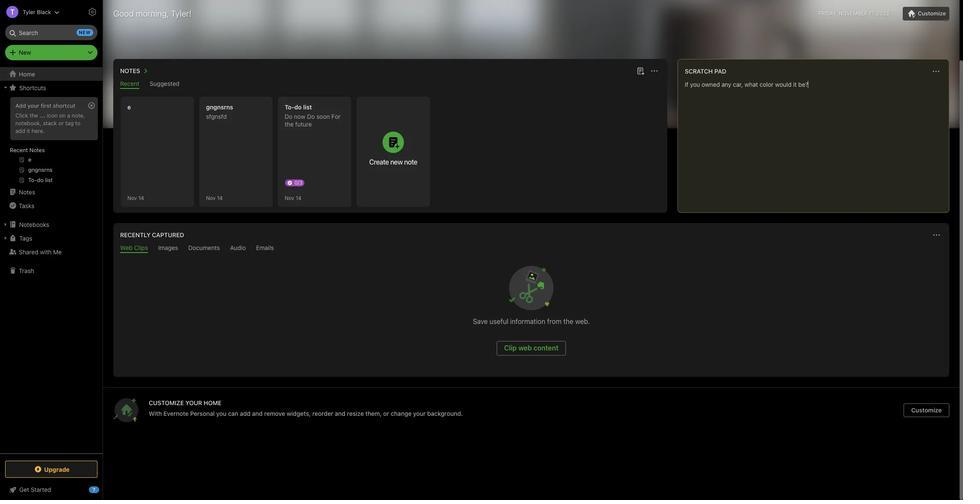 Task type: vqa. For each thing, say whether or not it's contained in the screenshot.
Find a location field
no



Task type: describe. For each thing, give the bounding box(es) containing it.
tyler!
[[171, 9, 192, 18]]

good morning, tyler!
[[113, 9, 192, 18]]

audio
[[230, 244, 246, 251]]

tags button
[[0, 231, 102, 245]]

web clips tab panel
[[113, 253, 950, 377]]

you
[[216, 410, 227, 417]]

clip web content button
[[497, 341, 566, 356]]

shared with me
[[19, 248, 62, 256]]

web.
[[575, 318, 590, 325]]

emails
[[256, 244, 274, 251]]

gngnsrns sfgnsfd
[[206, 103, 233, 120]]

recently captured
[[120, 231, 184, 239]]

suggested
[[150, 80, 180, 87]]

0 vertical spatial the
[[30, 112, 38, 119]]

list
[[303, 103, 312, 111]]

add inside 'icon on a note, notebook, stack or tag to add it here.'
[[15, 127, 25, 134]]

recent for recent
[[120, 80, 139, 87]]

0 horizontal spatial more actions image
[[650, 66, 660, 76]]

customize your home with evernote personal you can add and remove widgets, reorder and resize them, or change your background.
[[149, 399, 463, 417]]

images
[[158, 244, 178, 251]]

new
[[19, 49, 31, 56]]

new inside button
[[390, 158, 403, 166]]

or inside 'icon on a note, notebook, stack or tag to add it here.'
[[58, 120, 64, 127]]

upgrade
[[44, 466, 70, 473]]

pad
[[715, 68, 727, 75]]

14 inside e nov 14
[[138, 195, 144, 201]]

notebooks link
[[0, 218, 102, 231]]

shared
[[19, 248, 38, 256]]

more actions field for recently captured
[[931, 229, 943, 241]]

tag
[[65, 120, 74, 127]]

click the ...
[[15, 112, 45, 119]]

scratch
[[685, 68, 713, 75]]

audio tab
[[230, 244, 246, 253]]

to-do list do now do soon for the future
[[285, 103, 341, 128]]

customize
[[149, 399, 184, 407]]

home
[[204, 399, 222, 407]]

tab list for notes
[[115, 80, 666, 89]]

stack
[[43, 120, 57, 127]]

new button
[[5, 45, 97, 60]]

recently captured button
[[118, 230, 184, 240]]

recent notes
[[10, 147, 45, 154]]

images tab
[[158, 244, 178, 253]]

web
[[120, 244, 133, 251]]

information
[[510, 318, 546, 325]]

note,
[[72, 112, 85, 119]]

for
[[332, 113, 341, 120]]

home link
[[0, 67, 103, 81]]

get
[[19, 486, 29, 493]]

the inside to-do list do now do soon for the future
[[285, 121, 294, 128]]

click to collapse image
[[99, 484, 106, 495]]

0 vertical spatial customize button
[[903, 7, 950, 21]]

background.
[[427, 410, 463, 417]]

change
[[391, 410, 412, 417]]

with
[[149, 410, 162, 417]]

november
[[839, 10, 868, 17]]

black
[[37, 8, 51, 15]]

captured
[[152, 231, 184, 239]]

friday,
[[819, 10, 838, 17]]

clip
[[504, 344, 517, 352]]

save useful information from the web.
[[473, 318, 590, 325]]

scratch pad
[[685, 68, 727, 75]]

me
[[53, 248, 62, 256]]

7
[[93, 487, 95, 493]]

click
[[15, 112, 28, 119]]

tab list for recently captured
[[115, 244, 948, 253]]

create new note button
[[357, 97, 430, 207]]

create
[[369, 158, 389, 166]]

web clips tab
[[120, 244, 148, 253]]

17,
[[869, 10, 875, 17]]

2 14 from the left
[[217, 195, 223, 201]]

note
[[404, 158, 418, 166]]

new search field
[[11, 25, 93, 40]]

tags
[[19, 235, 32, 242]]

first
[[41, 102, 51, 109]]

add inside customize your home with evernote personal you can add and remove widgets, reorder and resize them, or change your background.
[[240, 410, 251, 417]]

home
[[19, 70, 35, 78]]

save
[[473, 318, 488, 325]]

more actions field for scratch pad
[[931, 65, 942, 77]]

good
[[113, 9, 134, 18]]

e nov 14
[[127, 103, 144, 201]]

Start writing… text field
[[685, 81, 949, 206]]

soon
[[317, 113, 330, 120]]

1 vertical spatial customize button
[[904, 404, 950, 417]]

upgrade button
[[5, 461, 97, 478]]

2 nov 14 from the left
[[285, 195, 301, 201]]

future
[[295, 121, 312, 128]]

new inside search box
[[79, 30, 91, 35]]

resize
[[347, 410, 364, 417]]

1 and from the left
[[252, 410, 263, 417]]

tree containing home
[[0, 67, 103, 453]]

recently
[[120, 231, 151, 239]]

icon on a note, notebook, stack or tag to add it here.
[[15, 112, 85, 134]]

suggested tab
[[150, 80, 180, 89]]

shortcut
[[53, 102, 75, 109]]

web clips
[[120, 244, 148, 251]]

web
[[519, 344, 532, 352]]

clip web content
[[504, 344, 559, 352]]

notes inside button
[[120, 67, 140, 74]]



Task type: locate. For each thing, give the bounding box(es) containing it.
add
[[15, 127, 25, 134], [240, 410, 251, 417]]

0 horizontal spatial nov
[[127, 195, 137, 201]]

tasks button
[[0, 199, 102, 213]]

0 horizontal spatial do
[[285, 113, 293, 120]]

can
[[228, 410, 238, 417]]

0 horizontal spatial your
[[27, 102, 39, 109]]

Help and Learning task checklist field
[[0, 483, 103, 497]]

recent for recent notes
[[10, 147, 28, 154]]

recent inside tree
[[10, 147, 28, 154]]

on
[[59, 112, 66, 119]]

or right them, at the bottom left of page
[[383, 410, 389, 417]]

1 horizontal spatial nov
[[206, 195, 216, 201]]

1 horizontal spatial 14
[[217, 195, 223, 201]]

notes down here.
[[29, 147, 45, 154]]

add
[[15, 102, 26, 109]]

3 nov from the left
[[285, 195, 294, 201]]

recent down notes button
[[120, 80, 139, 87]]

1 horizontal spatial the
[[285, 121, 294, 128]]

reorder
[[313, 410, 333, 417]]

more actions image inside "field"
[[931, 66, 942, 77]]

now
[[294, 113, 306, 120]]

1 vertical spatial your
[[413, 410, 426, 417]]

do down list
[[307, 113, 315, 120]]

add right can
[[240, 410, 251, 417]]

nov inside e nov 14
[[127, 195, 137, 201]]

recent down it
[[10, 147, 28, 154]]

0 horizontal spatial add
[[15, 127, 25, 134]]

remove
[[264, 410, 285, 417]]

2 horizontal spatial the
[[564, 318, 574, 325]]

and left remove
[[252, 410, 263, 417]]

0 vertical spatial new
[[79, 30, 91, 35]]

e
[[127, 103, 131, 111]]

shortcuts
[[19, 84, 46, 91]]

started
[[31, 486, 51, 493]]

Account field
[[0, 3, 60, 21]]

1 horizontal spatial your
[[413, 410, 426, 417]]

2 nov from the left
[[206, 195, 216, 201]]

gngnsrns
[[206, 103, 233, 111]]

the inside web clips tab panel
[[564, 318, 574, 325]]

1 nov 14 from the left
[[206, 195, 223, 201]]

0 vertical spatial recent
[[120, 80, 139, 87]]

trash
[[19, 267, 34, 274]]

2 vertical spatial the
[[564, 318, 574, 325]]

1 horizontal spatial add
[[240, 410, 251, 417]]

morning,
[[136, 9, 169, 18]]

2 horizontal spatial 14
[[296, 195, 301, 201]]

notebook,
[[15, 120, 41, 127]]

1 vertical spatial tab list
[[115, 244, 948, 253]]

it
[[27, 127, 30, 134]]

1 horizontal spatial recent
[[120, 80, 139, 87]]

0 horizontal spatial or
[[58, 120, 64, 127]]

and left resize
[[335, 410, 346, 417]]

create new note
[[369, 158, 418, 166]]

your inside customize your home with evernote personal you can add and remove widgets, reorder and resize them, or change your background.
[[413, 410, 426, 417]]

new left note
[[390, 158, 403, 166]]

1 vertical spatial customize
[[912, 407, 942, 414]]

new down settings icon
[[79, 30, 91, 35]]

tab list
[[115, 80, 666, 89], [115, 244, 948, 253]]

1 vertical spatial notes
[[29, 147, 45, 154]]

1 horizontal spatial nov 14
[[285, 195, 301, 201]]

...
[[40, 112, 45, 119]]

0 vertical spatial tab list
[[115, 80, 666, 89]]

1 horizontal spatial and
[[335, 410, 346, 417]]

2 vertical spatial notes
[[19, 188, 35, 196]]

customize
[[918, 10, 946, 17], [912, 407, 942, 414]]

notes
[[120, 67, 140, 74], [29, 147, 45, 154], [19, 188, 35, 196]]

expand notebooks image
[[2, 221, 9, 228]]

or inside customize your home with evernote personal you can add and remove widgets, reorder and resize them, or change your background.
[[383, 410, 389, 417]]

group
[[0, 95, 102, 189]]

to
[[75, 120, 80, 127]]

0 horizontal spatial nov 14
[[206, 195, 223, 201]]

them,
[[366, 410, 382, 417]]

0 vertical spatial or
[[58, 120, 64, 127]]

from
[[547, 318, 562, 325]]

or
[[58, 120, 64, 127], [383, 410, 389, 417]]

recent tab panel
[[113, 89, 668, 213]]

the right from
[[564, 318, 574, 325]]

0 horizontal spatial 14
[[138, 195, 144, 201]]

sfgnsfd
[[206, 113, 227, 120]]

shared with me link
[[0, 245, 102, 259]]

0 vertical spatial your
[[27, 102, 39, 109]]

your
[[27, 102, 39, 109], [413, 410, 426, 417]]

add your first shortcut
[[15, 102, 75, 109]]

clips
[[134, 244, 148, 251]]

2 do from the left
[[307, 113, 315, 120]]

notes up "recent" tab
[[120, 67, 140, 74]]

1 vertical spatial new
[[390, 158, 403, 166]]

tab list containing recent
[[115, 80, 666, 89]]

1 vertical spatial recent
[[10, 147, 28, 154]]

0 horizontal spatial recent
[[10, 147, 28, 154]]

with
[[40, 248, 52, 256]]

or down on on the top left of the page
[[58, 120, 64, 127]]

group inside tree
[[0, 95, 102, 189]]

personal
[[190, 410, 215, 417]]

widgets,
[[287, 410, 311, 417]]

a
[[67, 112, 70, 119]]

tyler black
[[23, 8, 51, 15]]

shortcuts button
[[0, 81, 102, 95]]

evernote
[[163, 410, 189, 417]]

2 horizontal spatial nov
[[285, 195, 294, 201]]

more actions image
[[932, 230, 942, 240]]

2 tab list from the top
[[115, 244, 948, 253]]

your
[[185, 399, 202, 407]]

notes up tasks
[[19, 188, 35, 196]]

get started
[[19, 486, 51, 493]]

documents tab
[[188, 244, 220, 253]]

scratch pad button
[[683, 66, 727, 77]]

your right the change
[[413, 410, 426, 417]]

settings image
[[87, 7, 97, 17]]

add left it
[[15, 127, 25, 134]]

do down 'to-'
[[285, 113, 293, 120]]

1 vertical spatial or
[[383, 410, 389, 417]]

more actions image
[[650, 66, 660, 76], [931, 66, 942, 77]]

here.
[[32, 127, 45, 134]]

14
[[138, 195, 144, 201], [217, 195, 223, 201], [296, 195, 301, 201]]

new
[[79, 30, 91, 35], [390, 158, 403, 166]]

do
[[294, 103, 302, 111]]

the left 'future'
[[285, 121, 294, 128]]

Search text field
[[11, 25, 92, 40]]

content
[[534, 344, 559, 352]]

useful
[[490, 318, 509, 325]]

0 vertical spatial notes
[[120, 67, 140, 74]]

tab list containing web clips
[[115, 244, 948, 253]]

1 horizontal spatial more actions image
[[931, 66, 942, 77]]

tree
[[0, 67, 103, 453]]

nov 14
[[206, 195, 223, 201], [285, 195, 301, 201]]

3 14 from the left
[[296, 195, 301, 201]]

0 horizontal spatial new
[[79, 30, 91, 35]]

recent tab
[[120, 80, 139, 89]]

1 tab list from the top
[[115, 80, 666, 89]]

1 horizontal spatial or
[[383, 410, 389, 417]]

2 and from the left
[[335, 410, 346, 417]]

1 vertical spatial add
[[240, 410, 251, 417]]

1 vertical spatial the
[[285, 121, 294, 128]]

the left ...
[[30, 112, 38, 119]]

1 14 from the left
[[138, 195, 144, 201]]

1 horizontal spatial new
[[390, 158, 403, 166]]

tasks
[[19, 202, 34, 209]]

emails tab
[[256, 244, 274, 253]]

0 horizontal spatial and
[[252, 410, 263, 417]]

icon
[[47, 112, 58, 119]]

documents
[[188, 244, 220, 251]]

notebooks
[[19, 221, 49, 228]]

0 vertical spatial customize
[[918, 10, 946, 17]]

1 horizontal spatial do
[[307, 113, 315, 120]]

1 nov from the left
[[127, 195, 137, 201]]

0 horizontal spatial the
[[30, 112, 38, 119]]

0 vertical spatial add
[[15, 127, 25, 134]]

More actions field
[[649, 65, 661, 77], [931, 65, 942, 77], [931, 229, 943, 241]]

2023
[[877, 10, 890, 17]]

expand tags image
[[2, 235, 9, 242]]

group containing add your first shortcut
[[0, 95, 102, 189]]

your up click the ...
[[27, 102, 39, 109]]

friday, november 17, 2023
[[819, 10, 890, 17]]

1 do from the left
[[285, 113, 293, 120]]



